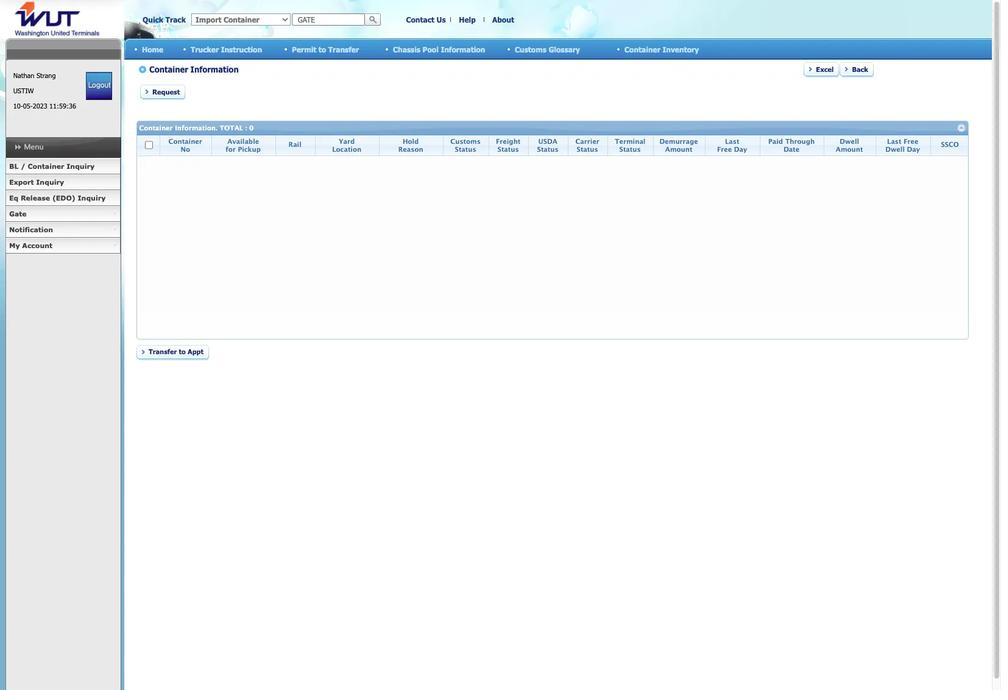Task type: describe. For each thing, give the bounding box(es) containing it.
inquiry for container
[[67, 162, 95, 170]]

pool
[[423, 45, 439, 53]]

bl
[[9, 162, 19, 170]]

to
[[319, 45, 326, 53]]

ustiw
[[13, 87, 34, 94]]

glossary
[[549, 45, 580, 53]]

export
[[9, 178, 34, 186]]

10-
[[13, 102, 23, 110]]

contact us
[[406, 15, 446, 24]]

11:59:36
[[49, 102, 76, 110]]

eq
[[9, 194, 18, 202]]

trucker instruction
[[191, 45, 262, 53]]

information
[[441, 45, 485, 53]]

(edo)
[[52, 194, 75, 202]]

1 vertical spatial inquiry
[[36, 178, 64, 186]]

permit
[[292, 45, 317, 53]]

transfer
[[328, 45, 359, 53]]

my
[[9, 241, 20, 249]]

eq release (edo) inquiry
[[9, 194, 106, 202]]

customs
[[515, 45, 547, 53]]

05-
[[23, 102, 33, 110]]

eq release (edo) inquiry link
[[5, 190, 121, 206]]

account
[[22, 241, 52, 249]]

quick
[[143, 15, 163, 24]]

customs glossary
[[515, 45, 580, 53]]

trucker
[[191, 45, 219, 53]]

2023
[[33, 102, 47, 110]]

chassis
[[393, 45, 421, 53]]

notification
[[9, 226, 53, 233]]

my account
[[9, 241, 52, 249]]

notification link
[[5, 222, 121, 238]]

gate
[[9, 210, 27, 218]]



Task type: locate. For each thing, give the bounding box(es) containing it.
None text field
[[292, 13, 365, 26]]

container inventory
[[625, 45, 699, 53]]

container left the inventory
[[625, 45, 661, 53]]

0 vertical spatial container
[[625, 45, 661, 53]]

container inside bl / container inquiry link
[[28, 162, 64, 170]]

my account link
[[5, 238, 121, 254]]

track
[[166, 15, 186, 24]]

inquiry down bl / container inquiry at the top left of the page
[[36, 178, 64, 186]]

login image
[[86, 72, 112, 100]]

inquiry up export inquiry link
[[67, 162, 95, 170]]

us
[[437, 15, 446, 24]]

nathan
[[13, 71, 34, 79]]

home
[[142, 45, 163, 53]]

inquiry for (edo)
[[78, 194, 106, 202]]

contact us link
[[406, 15, 446, 24]]

contact
[[406, 15, 435, 24]]

inventory
[[663, 45, 699, 53]]

chassis pool information
[[393, 45, 485, 53]]

quick track
[[143, 15, 186, 24]]

10-05-2023 11:59:36
[[13, 102, 76, 110]]

about link
[[493, 15, 514, 24]]

export inquiry link
[[5, 174, 121, 190]]

help link
[[459, 15, 476, 24]]

bl / container inquiry
[[9, 162, 95, 170]]

export inquiry
[[9, 178, 64, 186]]

inquiry inside 'link'
[[78, 194, 106, 202]]

1 horizontal spatial container
[[625, 45, 661, 53]]

strang
[[37, 71, 56, 79]]

about
[[493, 15, 514, 24]]

instruction
[[221, 45, 262, 53]]

nathan strang
[[13, 71, 56, 79]]

help
[[459, 15, 476, 24]]

gate link
[[5, 206, 121, 222]]

0 horizontal spatial container
[[28, 162, 64, 170]]

2 vertical spatial inquiry
[[78, 194, 106, 202]]

release
[[21, 194, 50, 202]]

0 vertical spatial inquiry
[[67, 162, 95, 170]]

/
[[21, 162, 25, 170]]

container up export inquiry
[[28, 162, 64, 170]]

permit to transfer
[[292, 45, 359, 53]]

inquiry
[[67, 162, 95, 170], [36, 178, 64, 186], [78, 194, 106, 202]]

container
[[625, 45, 661, 53], [28, 162, 64, 170]]

inquiry right (edo)
[[78, 194, 106, 202]]

bl / container inquiry link
[[5, 158, 121, 174]]

1 vertical spatial container
[[28, 162, 64, 170]]



Task type: vqa. For each thing, say whether or not it's contained in the screenshot.
THE EXPORT INQUIRY
yes



